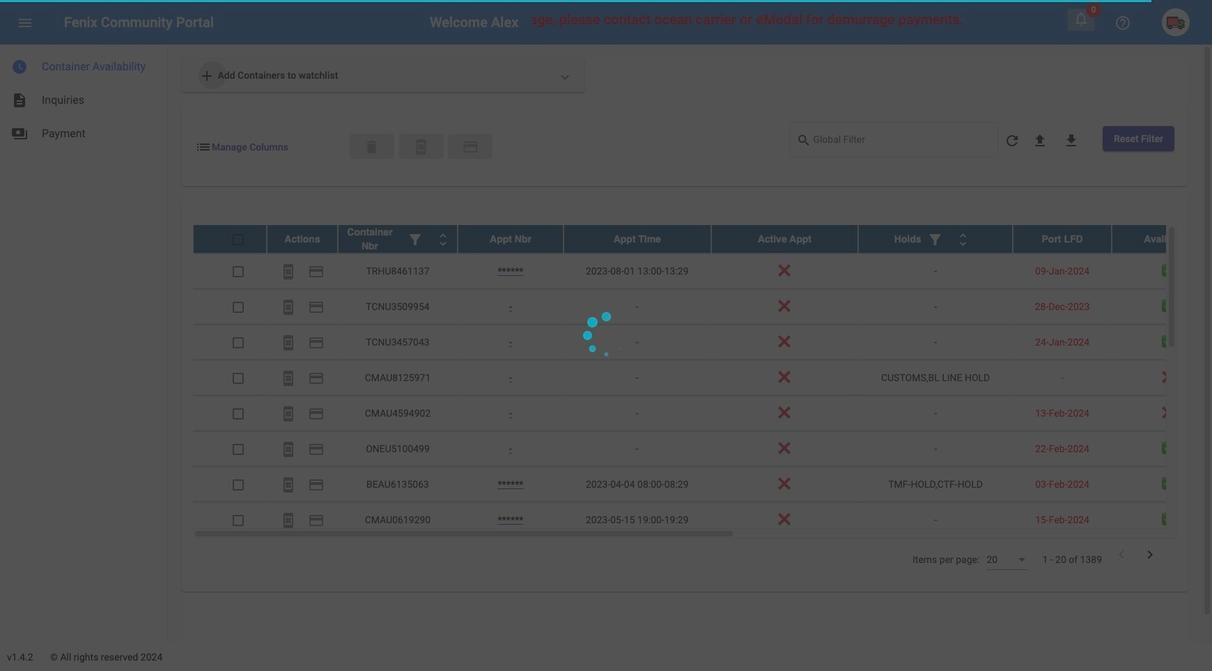 Task type: locate. For each thing, give the bounding box(es) containing it.
7 row from the top
[[193, 431, 1213, 467]]

Global Watchlist Filter field
[[814, 137, 991, 148]]

4 column header from the left
[[564, 225, 711, 253]]

6 column header from the left
[[859, 225, 1014, 253]]

9 row from the top
[[193, 503, 1213, 538]]

column header
[[267, 225, 338, 253], [338, 225, 458, 253], [458, 225, 564, 253], [564, 225, 711, 253], [711, 225, 859, 253], [859, 225, 1014, 253], [1014, 225, 1113, 253], [1113, 225, 1213, 253]]

no color image
[[11, 59, 28, 75], [11, 125, 28, 142], [1004, 133, 1021, 149], [1032, 133, 1049, 149], [413, 139, 430, 155], [462, 139, 479, 155], [407, 232, 424, 248], [435, 232, 452, 248], [955, 232, 972, 248], [280, 299, 297, 316], [280, 335, 297, 352], [308, 370, 325, 387], [280, 441, 297, 458], [280, 513, 297, 529], [308, 513, 325, 529], [1114, 547, 1131, 563]]

6 row from the top
[[193, 396, 1213, 431]]

2 column header from the left
[[338, 225, 458, 253]]

navigation
[[0, 45, 167, 151]]

8 row from the top
[[193, 467, 1213, 503]]

grid
[[193, 225, 1213, 539]]

5 row from the top
[[193, 360, 1213, 396]]

row
[[193, 225, 1213, 254], [193, 254, 1213, 289], [193, 289, 1213, 325], [193, 325, 1213, 360], [193, 360, 1213, 396], [193, 396, 1213, 431], [193, 431, 1213, 467], [193, 467, 1213, 503], [193, 503, 1213, 538]]

no color image inside column header
[[927, 232, 944, 248]]

no color image
[[1073, 10, 1090, 27], [17, 15, 33, 32], [1115, 15, 1132, 32], [11, 92, 28, 109], [797, 132, 814, 149], [1064, 133, 1080, 149], [195, 139, 212, 155], [927, 232, 944, 248], [280, 264, 297, 280], [308, 264, 325, 280], [308, 299, 325, 316], [308, 335, 325, 352], [280, 370, 297, 387], [280, 406, 297, 423], [308, 406, 325, 423], [308, 441, 325, 458], [280, 477, 297, 494], [308, 477, 325, 494], [1142, 547, 1159, 563]]



Task type: describe. For each thing, give the bounding box(es) containing it.
1 column header from the left
[[267, 225, 338, 253]]

7 column header from the left
[[1014, 225, 1113, 253]]

3 row from the top
[[193, 289, 1213, 325]]

8 column header from the left
[[1113, 225, 1213, 253]]

3 column header from the left
[[458, 225, 564, 253]]

5 column header from the left
[[711, 225, 859, 253]]

4 row from the top
[[193, 325, 1213, 360]]

delete image
[[364, 139, 380, 155]]

2 row from the top
[[193, 254, 1213, 289]]

1 row from the top
[[193, 225, 1213, 254]]



Task type: vqa. For each thing, say whether or not it's contained in the screenshot.
no color icon
yes



